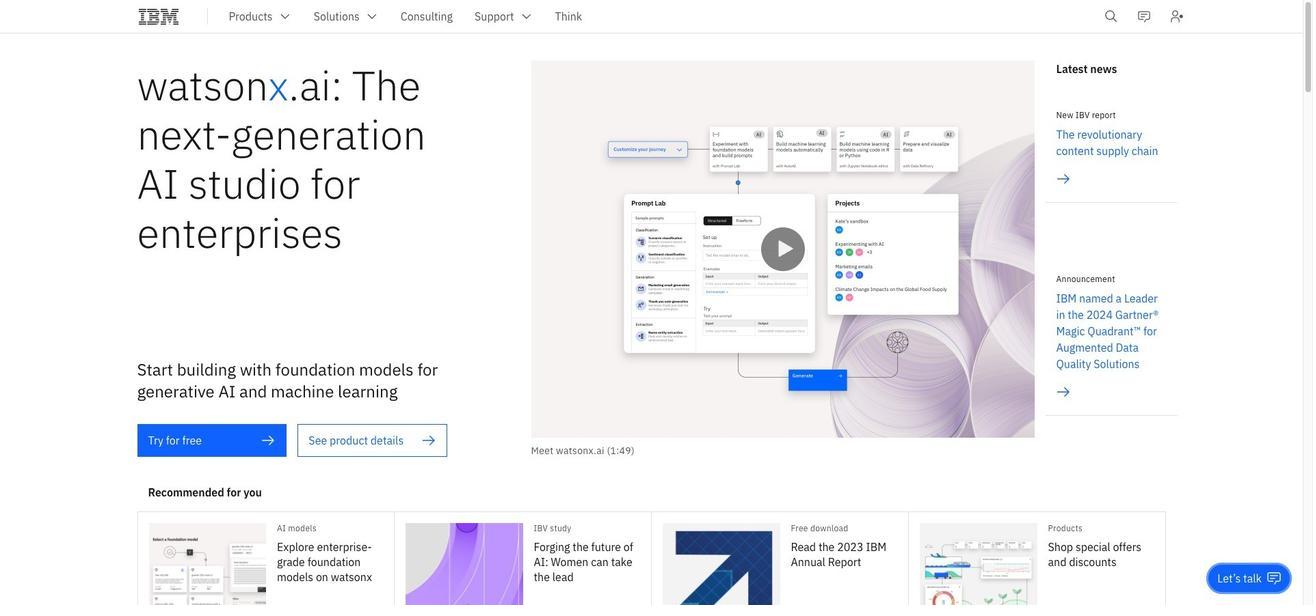Task type: locate. For each thing, give the bounding box(es) containing it.
let's talk element
[[1218, 572, 1262, 587]]



